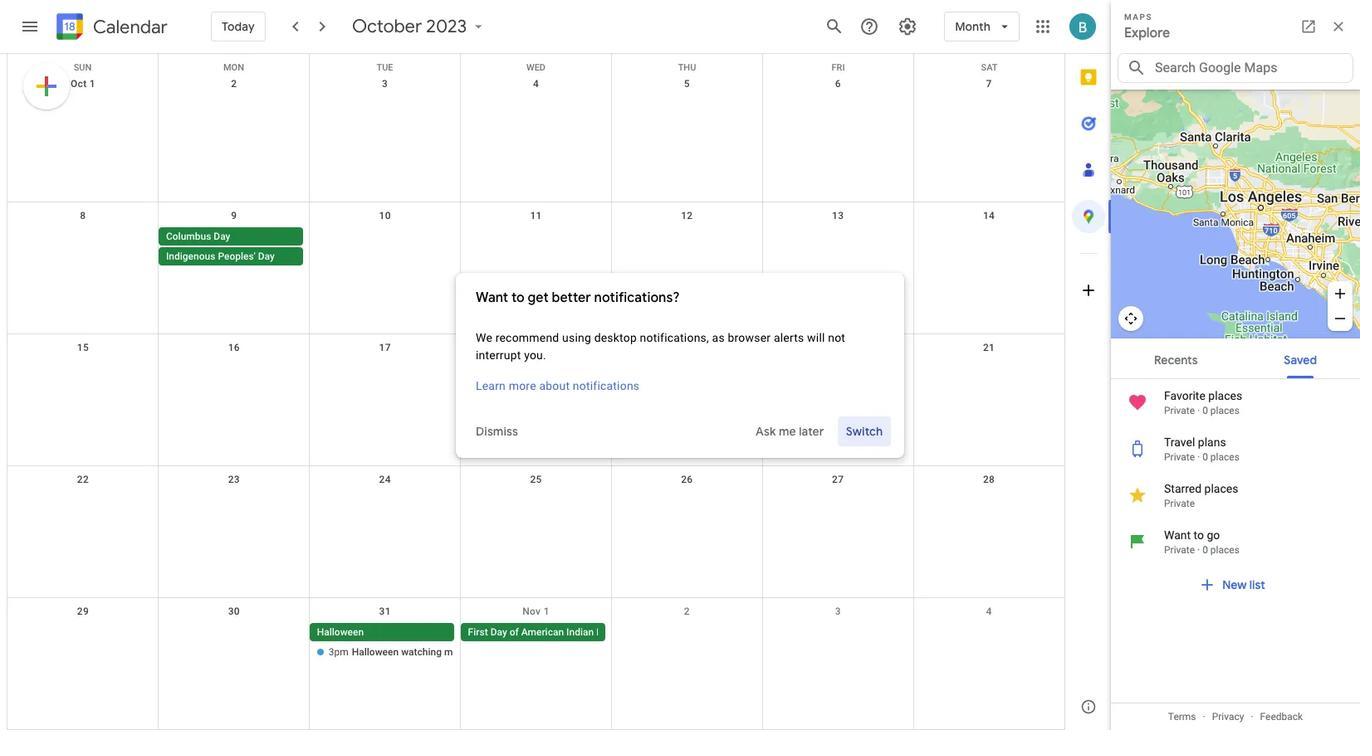 Task type: locate. For each thing, give the bounding box(es) containing it.
want to get better notifications? heading
[[476, 288, 884, 308]]

0 horizontal spatial 4
[[533, 78, 539, 90]]

learn more about notifications link
[[476, 379, 640, 392]]

columbus
[[166, 231, 211, 243]]

1 horizontal spatial 4
[[986, 606, 992, 618]]

we
[[476, 331, 493, 344]]

using
[[562, 331, 591, 344]]

fri
[[832, 62, 845, 73]]

movie
[[444, 647, 471, 659]]

row
[[7, 54, 1065, 73], [7, 71, 1065, 203], [7, 203, 1065, 335], [7, 335, 1065, 467], [7, 467, 1065, 599], [7, 599, 1065, 731]]

15
[[77, 342, 89, 354]]

tab list
[[1066, 54, 1112, 684]]

25
[[530, 474, 542, 486]]

4
[[533, 78, 539, 90], [986, 606, 992, 618]]

1 right oct
[[89, 78, 95, 90]]

learn more about notifications
[[476, 379, 640, 392]]

26
[[681, 474, 693, 486]]

cell containing halloween
[[310, 624, 505, 664]]

1 horizontal spatial day
[[258, 251, 275, 262]]

14
[[983, 210, 995, 222]]

desktop
[[594, 331, 637, 344]]

cell containing columbus day
[[159, 228, 310, 267]]

2
[[231, 78, 237, 90], [684, 606, 690, 618]]

calendar element
[[53, 10, 168, 47]]

0 horizontal spatial day
[[214, 231, 230, 243]]

recommend
[[496, 331, 559, 344]]

3
[[382, 78, 388, 90], [835, 606, 841, 618]]

indian
[[566, 627, 594, 639]]

1 row from the top
[[7, 54, 1065, 73]]

row containing 8
[[7, 203, 1065, 335]]

4 row from the top
[[7, 335, 1065, 467]]

0 horizontal spatial 1
[[89, 78, 95, 90]]

sat
[[981, 62, 998, 73]]

better
[[552, 289, 591, 306]]

grid
[[7, 54, 1065, 731]]

day inside "button"
[[491, 627, 507, 639]]

cell
[[7, 228, 159, 267], [159, 228, 310, 267], [310, 228, 461, 267], [612, 228, 763, 267], [763, 228, 914, 267], [914, 228, 1065, 267], [7, 624, 159, 664], [159, 624, 310, 664], [310, 624, 505, 664], [612, 624, 763, 664], [914, 624, 1065, 664]]

17
[[379, 342, 391, 354]]

29
[[77, 606, 89, 618]]

day
[[214, 231, 230, 243], [258, 251, 275, 262], [491, 627, 507, 639]]

tue
[[377, 62, 393, 73]]

first day of american indian heritage month
[[468, 627, 666, 639]]

11
[[530, 210, 542, 222]]

halloween inside button
[[317, 627, 364, 639]]

1 right nov
[[544, 606, 550, 618]]

day up indigenous peoples' day button
[[214, 231, 230, 243]]

1 horizontal spatial 2
[[684, 606, 690, 618]]

row containing 29
[[7, 599, 1065, 731]]

6 row from the top
[[7, 599, 1065, 731]]

0 vertical spatial day
[[214, 231, 230, 243]]

heritage
[[596, 627, 635, 639]]

about
[[539, 379, 570, 392]]

halloween down halloween button
[[352, 647, 399, 659]]

will
[[807, 331, 825, 344]]

watching
[[401, 647, 442, 659]]

8
[[80, 210, 86, 222]]

1
[[89, 78, 95, 90], [544, 606, 550, 618]]

2023
[[426, 15, 467, 38]]

oct
[[71, 78, 87, 90]]

today
[[222, 19, 255, 34]]

mon
[[223, 62, 244, 73]]

day left of
[[491, 627, 507, 639]]

2 row from the top
[[7, 71, 1065, 203]]

1 horizontal spatial 1
[[544, 606, 550, 618]]

oct 1
[[71, 78, 95, 90]]

october 2023 button
[[345, 15, 493, 38]]

want
[[476, 289, 508, 306]]

row containing 22
[[7, 467, 1065, 599]]

5 row from the top
[[7, 467, 1065, 599]]

0 horizontal spatial 2
[[231, 78, 237, 90]]

2 horizontal spatial day
[[491, 627, 507, 639]]

1 vertical spatial 1
[[544, 606, 550, 618]]

0 vertical spatial 4
[[533, 78, 539, 90]]

0 vertical spatial halloween
[[317, 627, 364, 639]]

notifications,
[[640, 331, 709, 344]]

nov 1
[[523, 606, 550, 618]]

1 vertical spatial 3
[[835, 606, 841, 618]]

day right peoples'
[[258, 251, 275, 262]]

alerts
[[774, 331, 804, 344]]

2 vertical spatial day
[[491, 627, 507, 639]]

3 row from the top
[[7, 203, 1065, 335]]

0 vertical spatial 1
[[89, 78, 95, 90]]

wed
[[526, 62, 546, 73]]

halloween up 3pm
[[317, 627, 364, 639]]

1 vertical spatial 4
[[986, 606, 992, 618]]

of
[[510, 627, 519, 639]]

0 horizontal spatial 3
[[382, 78, 388, 90]]

to
[[511, 289, 525, 306]]

13
[[832, 210, 844, 222]]

want to get better notifications? alert dialog
[[456, 273, 904, 458]]

day for first
[[491, 627, 507, 639]]

7
[[986, 78, 992, 90]]

31
[[379, 606, 391, 618]]

halloween
[[317, 627, 364, 639], [352, 647, 399, 659]]

support image
[[860, 17, 880, 37]]



Task type: vqa. For each thing, say whether or not it's contained in the screenshot.
row group containing 1
no



Task type: describe. For each thing, give the bounding box(es) containing it.
calendar heading
[[90, 15, 168, 39]]

20
[[832, 342, 844, 354]]

28
[[983, 474, 995, 486]]

notifications
[[573, 379, 640, 392]]

1 for nov 1
[[544, 606, 550, 618]]

get
[[528, 289, 549, 306]]

thu
[[678, 62, 696, 73]]

1 vertical spatial 2
[[684, 606, 690, 618]]

18
[[530, 342, 542, 354]]

24
[[379, 474, 391, 486]]

american
[[521, 627, 564, 639]]

5
[[684, 78, 690, 90]]

columbus day button
[[159, 228, 303, 246]]

nov
[[523, 606, 541, 618]]

you.
[[524, 348, 546, 362]]

not
[[828, 331, 846, 344]]

interrupt
[[476, 348, 521, 362]]

10
[[379, 210, 391, 222]]

day for columbus
[[214, 231, 230, 243]]

6
[[835, 78, 841, 90]]

3pm
[[329, 647, 349, 659]]

month!
[[474, 647, 505, 659]]

browser
[[728, 331, 771, 344]]

1 for oct 1
[[89, 78, 95, 90]]

0 vertical spatial 2
[[231, 78, 237, 90]]

peoples'
[[218, 251, 256, 262]]

first
[[468, 627, 488, 639]]

october 2023
[[352, 15, 467, 38]]

3pm halloween watching movie month!
[[329, 647, 505, 659]]

0 vertical spatial 3
[[382, 78, 388, 90]]

halloween button
[[310, 624, 454, 642]]

9
[[231, 210, 237, 222]]

calendar
[[93, 15, 168, 39]]

30
[[228, 606, 240, 618]]

sun
[[74, 62, 92, 73]]

row containing 15
[[7, 335, 1065, 467]]

19
[[681, 342, 693, 354]]

12
[[681, 210, 693, 222]]

as
[[712, 331, 725, 344]]

want to get better notifications?
[[476, 289, 680, 306]]

today button
[[211, 12, 266, 42]]

indigenous peoples' day button
[[159, 247, 303, 266]]

columbus day indigenous peoples' day
[[166, 231, 275, 262]]

month
[[637, 627, 666, 639]]

1 vertical spatial halloween
[[352, 647, 399, 659]]

grid containing oct 1
[[7, 54, 1065, 731]]

october
[[352, 15, 422, 38]]

row containing oct 1
[[7, 71, 1065, 203]]

notifications?
[[594, 289, 680, 306]]

23
[[228, 474, 240, 486]]

first day of american indian heritage month button
[[461, 624, 666, 642]]

16
[[228, 342, 240, 354]]

21
[[983, 342, 995, 354]]

22
[[77, 474, 89, 486]]

1 horizontal spatial 3
[[835, 606, 841, 618]]

more
[[509, 379, 536, 392]]

we recommend using desktop notifications, as browser alerts will not interrupt you.
[[476, 331, 846, 362]]

row containing sun
[[7, 54, 1065, 73]]

indigenous
[[166, 251, 215, 262]]

27
[[832, 474, 844, 486]]

learn
[[476, 379, 506, 392]]

1 vertical spatial day
[[258, 251, 275, 262]]



